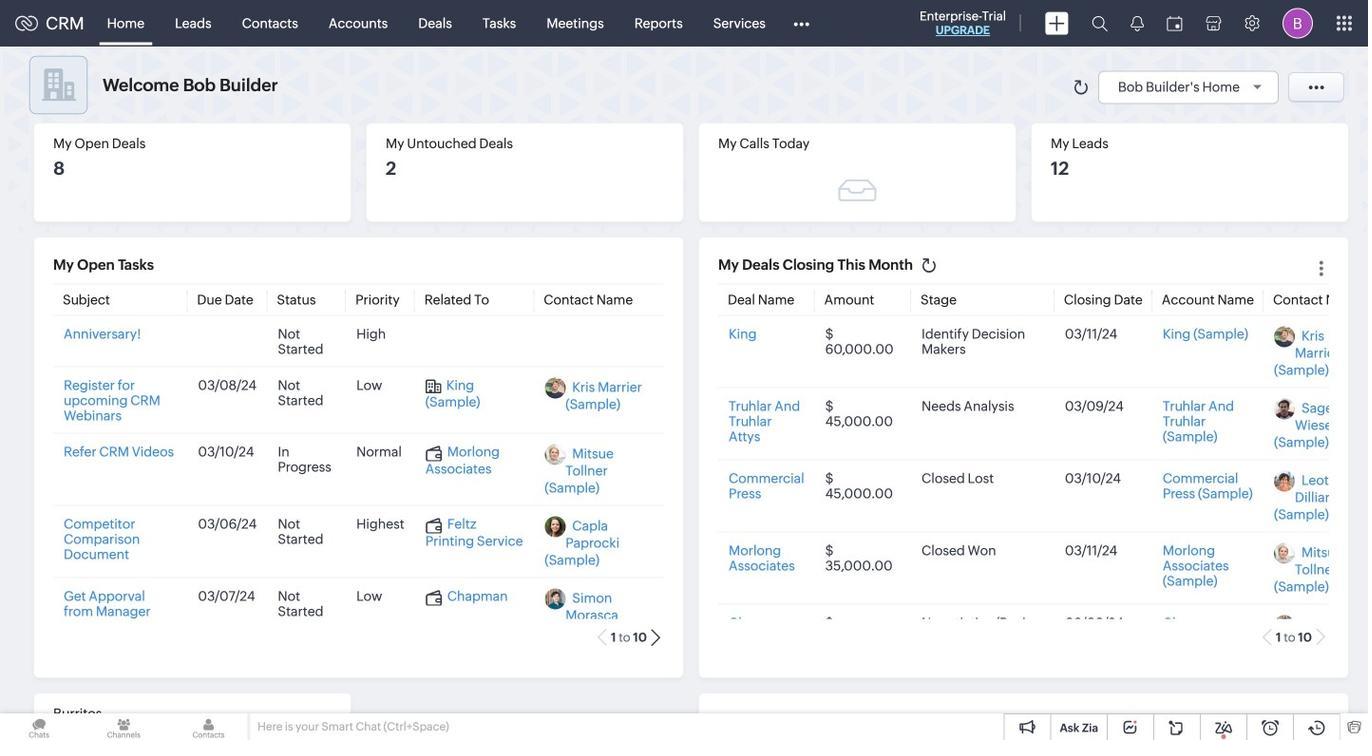 Task type: vqa. For each thing, say whether or not it's contained in the screenshot.
'OTHER MODULES' "field"
yes



Task type: describe. For each thing, give the bounding box(es) containing it.
Other Modules field
[[781, 8, 822, 38]]

search element
[[1080, 0, 1119, 47]]

signals element
[[1119, 0, 1155, 47]]

logo image
[[15, 16, 38, 31]]

contacts image
[[169, 713, 248, 740]]

calendar image
[[1167, 16, 1183, 31]]

chats image
[[0, 713, 78, 740]]

create menu image
[[1045, 12, 1069, 35]]

profile image
[[1283, 8, 1313, 38]]

profile element
[[1271, 0, 1324, 46]]



Task type: locate. For each thing, give the bounding box(es) containing it.
signals image
[[1131, 15, 1144, 31]]

search image
[[1092, 15, 1108, 31]]

create menu element
[[1034, 0, 1080, 46]]

channels image
[[85, 713, 163, 740]]



